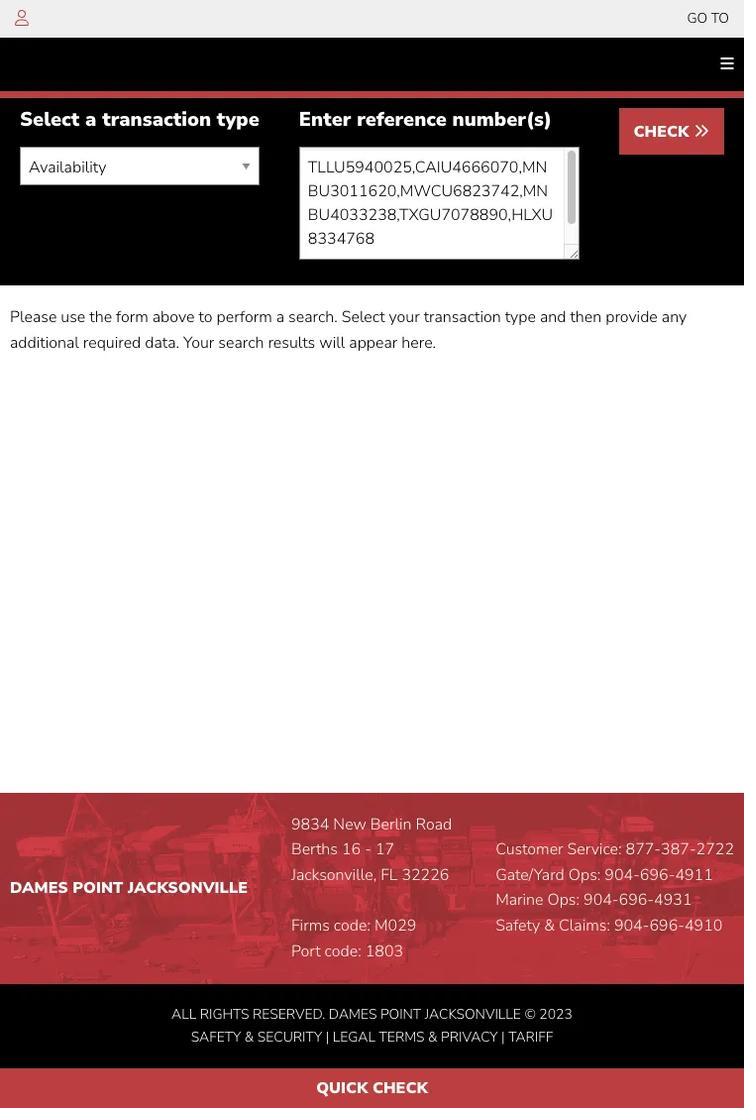 Task type: describe. For each thing, give the bounding box(es) containing it.
select inside please use the form above to perform a search. select your transaction type and then provide any additional required data. your search results will appear here.
[[342, 306, 385, 328]]

form
[[116, 306, 148, 328]]

transaction inside please use the form above to perform a search. select your transaction type and then provide any additional required data. your search results will appear here.
[[424, 306, 501, 328]]

jacksonville inside all rights reserved. dames point jacksonville © 2023 safety & security | legal terms & privacy | tariff
[[425, 1005, 521, 1024]]

search.
[[289, 306, 338, 328]]

go
[[687, 9, 708, 28]]

a inside please use the form above to perform a search. select your transaction type and then provide any additional required data. your search results will appear here.
[[276, 306, 285, 328]]

all rights reserved. dames point jacksonville © 2023 safety & security | legal terms & privacy | tariff
[[172, 1005, 573, 1046]]

2 | from the left
[[502, 1028, 505, 1046]]

provide
[[606, 306, 658, 328]]

0 vertical spatial ops:
[[569, 864, 601, 886]]

berths
[[291, 839, 338, 861]]

& inside customer service: 877-387-2722 gate/yard ops: 904-696-4911 marine ops: 904-696-4931 safety & claims: 904-696-4910
[[544, 915, 555, 937]]

additional
[[10, 332, 79, 353]]

road
[[416, 813, 452, 835]]

enter
[[299, 106, 351, 133]]

enter reference number(s)
[[299, 106, 552, 133]]

0 horizontal spatial &
[[245, 1028, 254, 1046]]

quick
[[316, 1077, 368, 1099]]

1 horizontal spatial &
[[428, 1028, 438, 1046]]

then
[[570, 306, 602, 328]]

rights
[[200, 1005, 249, 1024]]

1 vertical spatial 696-
[[619, 890, 654, 911]]

search
[[218, 332, 264, 353]]

berlin
[[371, 813, 412, 835]]

2023
[[540, 1005, 573, 1024]]

1 vertical spatial 904-
[[584, 890, 619, 911]]

firms
[[291, 915, 330, 937]]

angle double right image
[[694, 123, 710, 139]]

tariff
[[509, 1028, 553, 1046]]

tariff link
[[509, 1028, 553, 1046]]

fl
[[381, 864, 398, 886]]

please use the form above to perform a search. select your transaction type and then provide any additional required data. your search results will appear here.
[[10, 306, 687, 353]]

reserved.
[[253, 1005, 325, 1024]]

use
[[61, 306, 86, 328]]

legal
[[333, 1028, 376, 1046]]

1803
[[365, 940, 404, 962]]

above
[[152, 306, 195, 328]]

results
[[268, 332, 315, 353]]

required
[[83, 332, 141, 353]]

4910
[[685, 915, 723, 937]]

claims:
[[559, 915, 610, 937]]

16
[[342, 839, 361, 861]]

0 horizontal spatial check
[[373, 1077, 428, 1099]]

quick check link
[[0, 1069, 744, 1108]]

your
[[389, 306, 420, 328]]

1 vertical spatial ops:
[[548, 890, 580, 911]]

0 horizontal spatial select
[[20, 106, 80, 133]]

0 vertical spatial code:
[[334, 915, 371, 937]]

2 vertical spatial 904-
[[614, 915, 650, 937]]

Enter reference number(s) text field
[[299, 147, 579, 260]]

to
[[711, 9, 730, 28]]

marine
[[496, 890, 544, 911]]

port
[[291, 940, 321, 962]]

security
[[258, 1028, 322, 1046]]



Task type: locate. For each thing, give the bounding box(es) containing it.
0 vertical spatial check
[[634, 121, 694, 143]]

point inside all rights reserved. dames point jacksonville © 2023 safety & security | legal terms & privacy | tariff
[[381, 1005, 421, 1024]]

0 vertical spatial a
[[85, 106, 97, 133]]

1 vertical spatial code:
[[325, 940, 361, 962]]

a
[[85, 106, 97, 133], [276, 306, 285, 328]]

9834 new berlin road berths 16 - 17 jacksonville, fl 32226
[[291, 813, 452, 886]]

customer
[[496, 839, 564, 861]]

check button
[[619, 108, 725, 155]]

9834
[[291, 813, 329, 835]]

gate/yard
[[496, 864, 565, 886]]

1 horizontal spatial transaction
[[424, 306, 501, 328]]

service:
[[568, 839, 622, 861]]

m029
[[375, 915, 417, 937]]

1 vertical spatial point
[[381, 1005, 421, 1024]]

ops:
[[569, 864, 601, 886], [548, 890, 580, 911]]

877-
[[626, 839, 661, 861]]

1 vertical spatial jacksonville
[[425, 1005, 521, 1024]]

0 vertical spatial jacksonville
[[128, 877, 248, 899]]

ops: up claims:
[[548, 890, 580, 911]]

ops: down service:
[[569, 864, 601, 886]]

safety down the rights
[[191, 1028, 241, 1046]]

0 horizontal spatial transaction
[[102, 106, 211, 133]]

1 vertical spatial dames
[[329, 1005, 377, 1024]]

387-
[[661, 839, 696, 861]]

1 vertical spatial a
[[276, 306, 285, 328]]

0 horizontal spatial type
[[217, 106, 260, 133]]

dames point jacksonville
[[10, 877, 248, 899]]

1 vertical spatial transaction
[[424, 306, 501, 328]]

904- right claims:
[[614, 915, 650, 937]]

and
[[540, 306, 566, 328]]

the
[[90, 306, 112, 328]]

perform
[[217, 306, 272, 328]]

here.
[[402, 332, 436, 353]]

1 vertical spatial type
[[505, 306, 536, 328]]

point
[[73, 877, 123, 899], [381, 1005, 421, 1024]]

footer containing 9834 new berlin road
[[0, 793, 744, 1069]]

| left legal
[[326, 1028, 329, 1046]]

1 horizontal spatial jacksonville
[[425, 1005, 521, 1024]]

1 | from the left
[[326, 1028, 329, 1046]]

0 vertical spatial point
[[73, 877, 123, 899]]

type inside please use the form above to perform a search. select your transaction type and then provide any additional required data. your search results will appear here.
[[505, 306, 536, 328]]

any
[[662, 306, 687, 328]]

1 horizontal spatial |
[[502, 1028, 505, 1046]]

firms code:  m029 port code:  1803
[[291, 915, 417, 962]]

new
[[333, 813, 367, 835]]

code:
[[334, 915, 371, 937], [325, 940, 361, 962]]

safety
[[496, 915, 540, 937], [191, 1028, 241, 1046]]

1 horizontal spatial point
[[381, 1005, 421, 1024]]

data.
[[145, 332, 179, 353]]

1 horizontal spatial type
[[505, 306, 536, 328]]

transaction
[[102, 106, 211, 133], [424, 306, 501, 328]]

safety inside customer service: 877-387-2722 gate/yard ops: 904-696-4911 marine ops: 904-696-4931 safety & claims: 904-696-4910
[[496, 915, 540, 937]]

reference
[[357, 106, 447, 133]]

privacy
[[441, 1028, 498, 1046]]

terms
[[379, 1028, 425, 1046]]

safety & security link
[[191, 1028, 322, 1046]]

jacksonville
[[128, 877, 248, 899], [425, 1005, 521, 1024]]

& left claims:
[[544, 915, 555, 937]]

904- down the 877-
[[605, 864, 640, 886]]

dames inside all rights reserved. dames point jacksonville © 2023 safety & security | legal terms & privacy | tariff
[[329, 1005, 377, 1024]]

select
[[20, 106, 80, 133], [342, 306, 385, 328]]

& right terms
[[428, 1028, 438, 1046]]

904- up claims:
[[584, 890, 619, 911]]

type
[[217, 106, 260, 133], [505, 306, 536, 328]]

0 horizontal spatial safety
[[191, 1028, 241, 1046]]

0 horizontal spatial dames
[[10, 877, 68, 899]]

904-
[[605, 864, 640, 886], [584, 890, 619, 911], [614, 915, 650, 937]]

safety down marine
[[496, 915, 540, 937]]

code: up 1803
[[334, 915, 371, 937]]

check
[[634, 121, 694, 143], [373, 1077, 428, 1099]]

1 horizontal spatial check
[[634, 121, 694, 143]]

type left and at the top right of page
[[505, 306, 536, 328]]

select a transaction type
[[20, 106, 260, 133]]

customer service: 877-387-2722 gate/yard ops: 904-696-4911 marine ops: 904-696-4931 safety & claims: 904-696-4910
[[496, 839, 734, 937]]

appear
[[349, 332, 398, 353]]

your
[[183, 332, 214, 353]]

0 horizontal spatial jacksonville
[[128, 877, 248, 899]]

696-
[[640, 864, 675, 886], [619, 890, 654, 911], [650, 915, 685, 937]]

& down the rights
[[245, 1028, 254, 1046]]

0 vertical spatial transaction
[[102, 106, 211, 133]]

to
[[199, 306, 213, 328]]

will
[[319, 332, 345, 353]]

&
[[544, 915, 555, 937], [245, 1028, 254, 1046], [428, 1028, 438, 1046]]

1 horizontal spatial dames
[[329, 1005, 377, 1024]]

user image
[[15, 10, 29, 26]]

4911
[[675, 864, 713, 886]]

0 vertical spatial 904-
[[605, 864, 640, 886]]

32226
[[402, 864, 449, 886]]

0 horizontal spatial point
[[73, 877, 123, 899]]

©
[[525, 1005, 536, 1024]]

2 horizontal spatial &
[[544, 915, 555, 937]]

0 horizontal spatial a
[[85, 106, 97, 133]]

bars image
[[721, 56, 734, 71]]

please
[[10, 306, 57, 328]]

number(s)
[[453, 106, 552, 133]]

1 vertical spatial select
[[342, 306, 385, 328]]

2 vertical spatial 696-
[[650, 915, 685, 937]]

2722
[[696, 839, 734, 861]]

| left tariff
[[502, 1028, 505, 1046]]

0 vertical spatial dames
[[10, 877, 68, 899]]

go to
[[687, 9, 730, 28]]

1 vertical spatial safety
[[191, 1028, 241, 1046]]

4931
[[654, 890, 692, 911]]

1 horizontal spatial safety
[[496, 915, 540, 937]]

legal terms & privacy link
[[333, 1028, 498, 1046]]

-
[[365, 839, 372, 861]]

all
[[172, 1005, 196, 1024]]

code: right port
[[325, 940, 361, 962]]

1 horizontal spatial a
[[276, 306, 285, 328]]

type left enter
[[217, 106, 260, 133]]

0 vertical spatial select
[[20, 106, 80, 133]]

0 vertical spatial safety
[[496, 915, 540, 937]]

0 vertical spatial 696-
[[640, 864, 675, 886]]

17
[[376, 839, 395, 861]]

1 horizontal spatial select
[[342, 306, 385, 328]]

footer
[[0, 793, 744, 1069]]

0 horizontal spatial |
[[326, 1028, 329, 1046]]

jacksonville,
[[291, 864, 377, 886]]

|
[[326, 1028, 329, 1046], [502, 1028, 505, 1046]]

0 vertical spatial type
[[217, 106, 260, 133]]

1 vertical spatial check
[[373, 1077, 428, 1099]]

quick check
[[316, 1077, 428, 1099]]

check inside button
[[634, 121, 694, 143]]

safety inside all rights reserved. dames point jacksonville © 2023 safety & security | legal terms & privacy | tariff
[[191, 1028, 241, 1046]]

dames
[[10, 877, 68, 899], [329, 1005, 377, 1024]]



Task type: vqa. For each thing, say whether or not it's contained in the screenshot.
the Check within the Quick Check link
no



